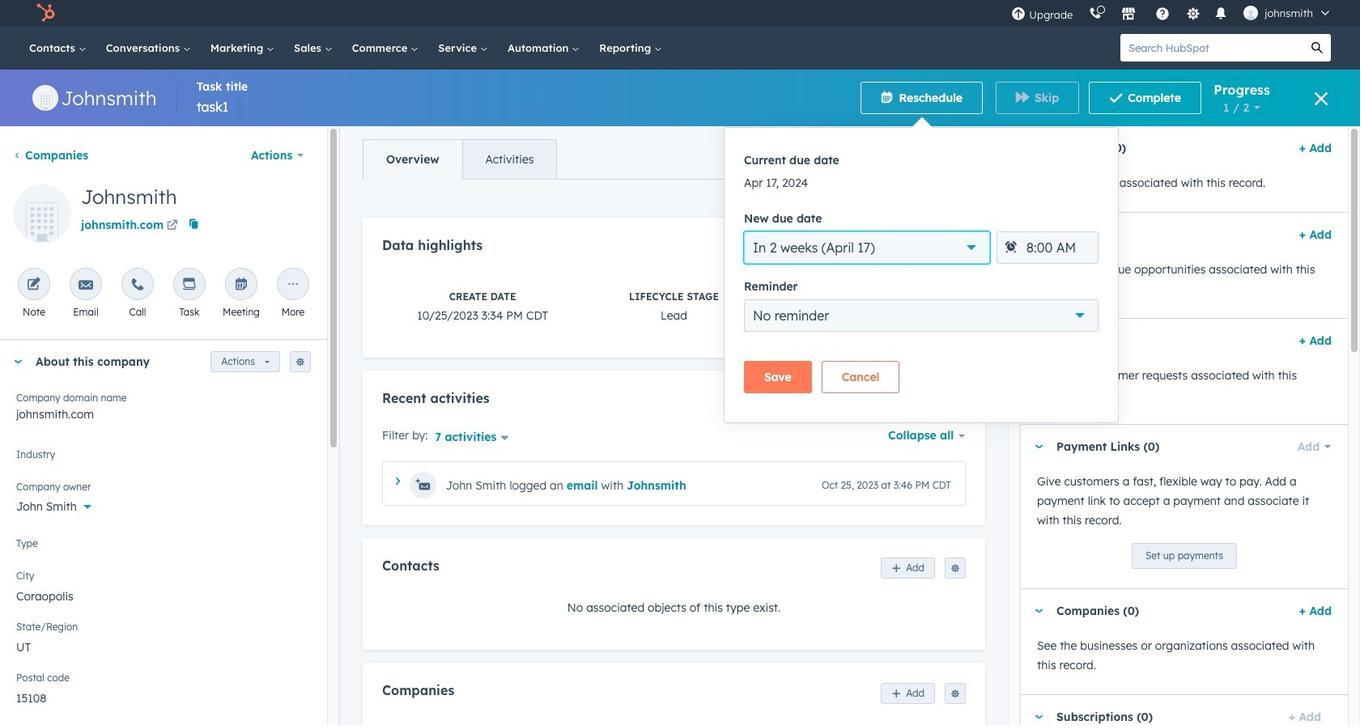 Task type: describe. For each thing, give the bounding box(es) containing it.
manage card settings image
[[296, 358, 305, 368]]

2 vertical spatial caret image
[[1034, 609, 1044, 613]]

create an email image
[[79, 278, 93, 293]]

3 caret image from the top
[[1034, 716, 1044, 720]]

schedule a meeting image
[[234, 278, 249, 293]]

1 horizontal spatial caret image
[[396, 478, 400, 486]]

1 caret image from the top
[[1034, 233, 1044, 237]]

make a phone call image
[[130, 278, 145, 293]]

close image
[[1315, 92, 1328, 105]]

HH:MM text field
[[997, 232, 1099, 264]]

2 caret image from the top
[[1034, 445, 1044, 449]]

john smith image
[[1244, 6, 1259, 20]]



Task type: locate. For each thing, give the bounding box(es) containing it.
2 horizontal spatial caret image
[[1034, 609, 1044, 613]]

more activities, menu pop up image
[[286, 278, 300, 293]]

create a task image
[[182, 278, 197, 293]]

1 vertical spatial caret image
[[1034, 445, 1044, 449]]

1 vertical spatial caret image
[[396, 478, 400, 486]]

menu
[[1004, 0, 1341, 26]]

caret image
[[13, 360, 23, 364], [396, 478, 400, 486], [1034, 609, 1044, 613]]

marketplaces image
[[1122, 7, 1136, 22]]

0 horizontal spatial caret image
[[13, 360, 23, 364]]

Search HubSpot search field
[[1121, 34, 1304, 62]]

navigation
[[363, 139, 558, 180]]

link opens in a new window image
[[167, 220, 178, 232]]

caret image
[[1034, 233, 1044, 237], [1034, 445, 1044, 449], [1034, 716, 1044, 720]]

2 vertical spatial caret image
[[1034, 716, 1044, 720]]

0 vertical spatial caret image
[[1034, 233, 1044, 237]]

create a note image
[[27, 278, 41, 293]]

None text field
[[16, 631, 311, 663], [16, 682, 311, 714], [16, 631, 311, 663], [16, 682, 311, 714]]

link opens in a new window image
[[167, 217, 178, 236]]

0 vertical spatial caret image
[[13, 360, 23, 364]]

None text field
[[16, 580, 311, 612]]



Task type: vqa. For each thing, say whether or not it's contained in the screenshot.
menu
yes



